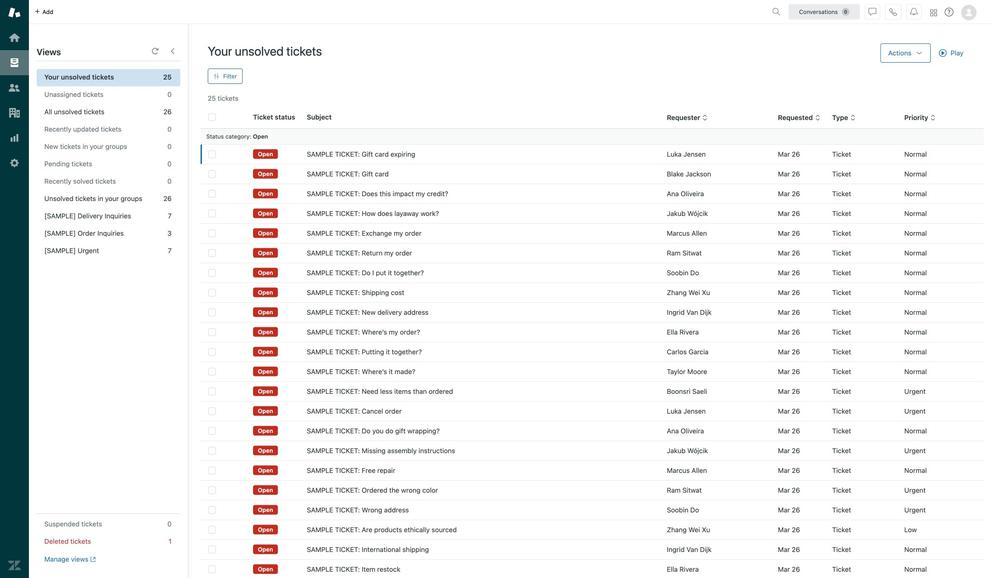 Task type: describe. For each thing, give the bounding box(es) containing it.
main element
[[0, 0, 29, 578]]

9 row from the top
[[201, 303, 985, 323]]

13 row from the top
[[201, 382, 985, 402]]

11 row from the top
[[201, 342, 985, 362]]

4 row from the top
[[201, 204, 985, 224]]

10 row from the top
[[201, 323, 985, 342]]

17 row from the top
[[201, 461, 985, 481]]

22 row from the top
[[201, 560, 985, 578]]

views image
[[8, 56, 21, 69]]

refresh views pane image
[[151, 47, 159, 55]]

18 row from the top
[[201, 481, 985, 501]]

customers image
[[8, 82, 21, 94]]

opens in a new tab image
[[89, 557, 96, 563]]

21 row from the top
[[201, 540, 985, 560]]

zendesk image
[[8, 560, 21, 572]]

organizations image
[[8, 107, 21, 119]]

7 row from the top
[[201, 263, 985, 283]]

14 row from the top
[[201, 402, 985, 421]]

6 row from the top
[[201, 243, 985, 263]]

zendesk products image
[[931, 9, 938, 16]]

5 row from the top
[[201, 224, 985, 243]]



Task type: locate. For each thing, give the bounding box(es) containing it.
reporting image
[[8, 132, 21, 144]]

16 row from the top
[[201, 441, 985, 461]]

get help image
[[946, 8, 954, 16]]

button displays agent's chat status as invisible. image
[[869, 8, 877, 16]]

row
[[201, 144, 985, 164], [201, 164, 985, 184], [201, 184, 985, 204], [201, 204, 985, 224], [201, 224, 985, 243], [201, 243, 985, 263], [201, 263, 985, 283], [201, 283, 985, 303], [201, 303, 985, 323], [201, 323, 985, 342], [201, 342, 985, 362], [201, 362, 985, 382], [201, 382, 985, 402], [201, 402, 985, 421], [201, 421, 985, 441], [201, 441, 985, 461], [201, 461, 985, 481], [201, 481, 985, 501], [201, 501, 985, 520], [201, 520, 985, 540], [201, 540, 985, 560], [201, 560, 985, 578]]

20 row from the top
[[201, 520, 985, 540]]

admin image
[[8, 157, 21, 169]]

2 row from the top
[[201, 164, 985, 184]]

19 row from the top
[[201, 501, 985, 520]]

1 row from the top
[[201, 144, 985, 164]]

hide panel views image
[[169, 47, 177, 55]]

8 row from the top
[[201, 283, 985, 303]]

12 row from the top
[[201, 362, 985, 382]]

3 row from the top
[[201, 184, 985, 204]]

15 row from the top
[[201, 421, 985, 441]]

notifications image
[[911, 8, 919, 16]]

zendesk support image
[[8, 6, 21, 19]]

get started image
[[8, 31, 21, 44]]



Task type: vqa. For each thing, say whether or not it's contained in the screenshot.
first row from the bottom
yes



